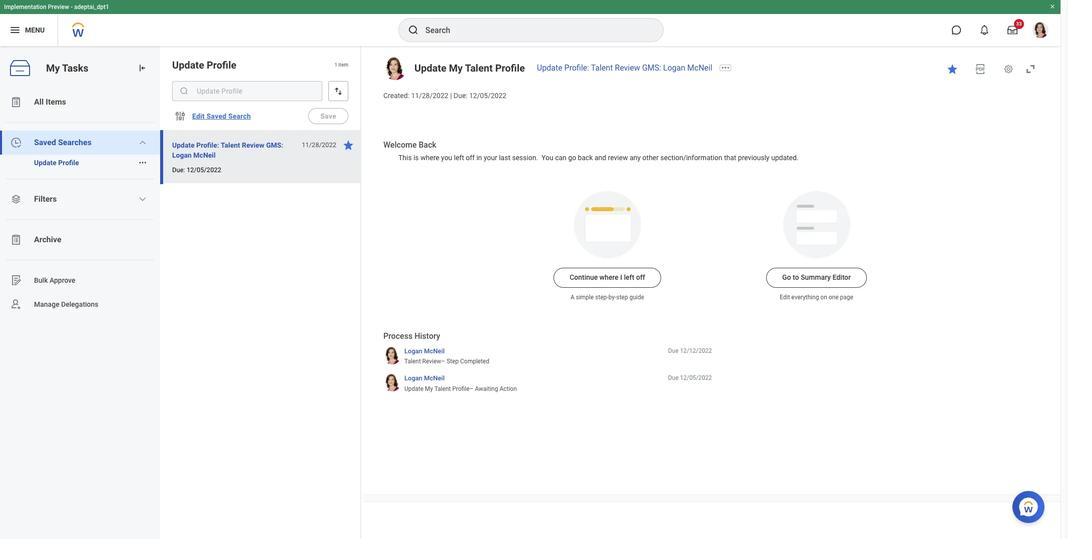 Task type: describe. For each thing, give the bounding box(es) containing it.
all
[[34, 97, 44, 107]]

welcome back this is where you left off in your last session.  you can go back and review any other section/information that previously updated.
[[383, 140, 799, 162]]

created: 11/28/2022 | due: 12/05/2022
[[383, 92, 506, 100]]

11/28/2022 inside item list element
[[302, 141, 336, 149]]

one
[[829, 294, 839, 301]]

close environment banner image
[[1050, 4, 1056, 10]]

edit for edit saved search
[[192, 112, 205, 120]]

step
[[447, 358, 459, 365]]

update inside the process history region
[[404, 385, 423, 392]]

menu
[[25, 26, 45, 34]]

edit saved search
[[192, 112, 251, 120]]

continue where i left off button
[[554, 268, 661, 288]]

updated.
[[771, 154, 799, 162]]

update up due: 12/05/2022
[[172, 141, 195, 149]]

0 horizontal spatial –
[[441, 358, 445, 365]]

you
[[441, 154, 452, 162]]

any
[[630, 154, 641, 162]]

logan mcneil button for my
[[404, 374, 445, 383]]

manage delegations link
[[0, 292, 160, 316]]

all items button
[[0, 90, 160, 114]]

back
[[419, 140, 436, 150]]

my for update my talent profile
[[449, 62, 463, 74]]

view printable version (pdf) image
[[974, 63, 986, 75]]

gear image
[[1004, 64, 1014, 74]]

summary
[[801, 273, 831, 281]]

process history
[[383, 332, 440, 341]]

by-
[[609, 294, 616, 301]]

simple
[[576, 294, 594, 301]]

update right 'transformation import' icon
[[172, 59, 204, 71]]

awaiting
[[475, 385, 498, 392]]

12/05/2022 for due 12/05/2022
[[680, 375, 712, 382]]

update my talent profile
[[414, 62, 525, 74]]

notifications large image
[[979, 25, 989, 35]]

edit for edit everything on one page
[[780, 294, 790, 301]]

archive button
[[0, 228, 160, 252]]

created:
[[383, 92, 409, 100]]

go
[[782, 273, 791, 281]]

gms: inside button
[[266, 141, 283, 149]]

editor
[[833, 273, 851, 281]]

menu banner
[[0, 0, 1061, 46]]

employee's photo (logan mcneil) image
[[383, 57, 406, 80]]

1 vertical spatial –
[[469, 385, 473, 392]]

logan mcneil for review
[[404, 347, 445, 355]]

update down search workday search box
[[537, 63, 562, 73]]

everything
[[791, 294, 819, 301]]

update inside my tasks element
[[34, 159, 56, 167]]

1 horizontal spatial profile:
[[564, 63, 589, 73]]

search
[[228, 112, 251, 120]]

left inside button
[[624, 273, 634, 281]]

save
[[320, 112, 336, 120]]

update my talent profile – awaiting action
[[404, 385, 517, 392]]

edit saved search button
[[188, 106, 255, 126]]

approve
[[50, 276, 75, 284]]

0 vertical spatial search image
[[407, 24, 419, 36]]

12/05/2022 for due: 12/05/2022
[[187, 166, 221, 174]]

mcneil inside button
[[193, 151, 216, 159]]

searches
[[58, 138, 92, 147]]

0 vertical spatial due:
[[454, 92, 467, 100]]

menu button
[[0, 14, 58, 46]]

0 horizontal spatial my
[[46, 62, 60, 74]]

logan mcneil button for review
[[404, 347, 445, 355]]

delegations
[[61, 300, 98, 308]]

step
[[616, 294, 628, 301]]

filters button
[[0, 187, 160, 211]]

manage
[[34, 300, 59, 308]]

off inside welcome back this is where you left off in your last session.  you can go back and review any other section/information that previously updated.
[[466, 154, 475, 162]]

bulk approve link
[[0, 268, 160, 292]]

my tasks
[[46, 62, 88, 74]]

implementation preview -   adeptai_dpt1
[[4, 4, 109, 11]]

profile inside button
[[58, 159, 79, 167]]

welcome
[[383, 140, 417, 150]]

update up created: 11/28/2022 | due: 12/05/2022
[[414, 62, 446, 74]]

preview
[[48, 4, 69, 11]]

profile: inside update profile: talent review gms: logan mcneil
[[196, 141, 219, 149]]

chevron down image
[[139, 139, 147, 147]]

inbox large image
[[1008, 25, 1018, 35]]

|
[[450, 92, 452, 100]]

-
[[71, 4, 73, 11]]

last
[[499, 154, 510, 162]]

in
[[476, 154, 482, 162]]

item list element
[[160, 46, 361, 539]]

item
[[338, 62, 348, 68]]

your
[[484, 154, 497, 162]]

related actions image
[[138, 158, 147, 167]]

archive
[[34, 235, 61, 244]]

12/12/2022
[[680, 347, 712, 354]]



Task type: vqa. For each thing, say whether or not it's contained in the screenshot.
3rd star icon from the bottom
no



Task type: locate. For each thing, give the bounding box(es) containing it.
0 horizontal spatial profile:
[[196, 141, 219, 149]]

0 horizontal spatial update profile
[[34, 159, 79, 167]]

that previously
[[724, 154, 770, 162]]

continue where i left off
[[570, 273, 645, 281]]

due for due 12/05/2022
[[668, 375, 679, 382]]

review
[[615, 63, 640, 73], [242, 141, 264, 149], [422, 358, 441, 365]]

0 horizontal spatial 12/05/2022
[[187, 166, 221, 174]]

saved
[[207, 112, 226, 120], [34, 138, 56, 147]]

implementation
[[4, 4, 46, 11]]

0 horizontal spatial star image
[[342, 139, 354, 151]]

– left the 'awaiting'
[[469, 385, 473, 392]]

my left tasks
[[46, 62, 60, 74]]

logan mcneil button down the history
[[404, 347, 445, 355]]

process history region
[[383, 331, 712, 396]]

profile inside item list element
[[207, 59, 236, 71]]

12/05/2022 down update profile: talent review gms: logan mcneil button
[[187, 166, 221, 174]]

where
[[421, 154, 439, 162], [600, 273, 619, 281]]

1 vertical spatial logan mcneil button
[[404, 374, 445, 383]]

logan mcneil button down "talent review – step completed"
[[404, 374, 445, 383]]

update
[[172, 59, 204, 71], [414, 62, 446, 74], [537, 63, 562, 73], [172, 141, 195, 149], [34, 159, 56, 167], [404, 385, 423, 392]]

guide
[[629, 294, 644, 301]]

sort image
[[333, 86, 343, 96]]

1 vertical spatial due
[[668, 375, 679, 382]]

due
[[668, 347, 679, 354], [668, 375, 679, 382]]

where inside the continue where i left off button
[[600, 273, 619, 281]]

update down saved searches
[[34, 159, 56, 167]]

1 vertical spatial saved
[[34, 138, 56, 147]]

0 vertical spatial left
[[454, 154, 464, 162]]

0 vertical spatial update profile: talent review gms: logan mcneil
[[537, 63, 712, 73]]

0 vertical spatial –
[[441, 358, 445, 365]]

edit inside button
[[192, 112, 205, 120]]

1 horizontal spatial off
[[636, 273, 645, 281]]

a
[[571, 294, 574, 301]]

save button
[[308, 108, 348, 124]]

2 vertical spatial review
[[422, 358, 441, 365]]

chevron down image
[[139, 195, 147, 203]]

update profile button
[[0, 155, 134, 171]]

logan
[[663, 63, 685, 73], [172, 151, 192, 159], [404, 347, 422, 355], [404, 375, 422, 382]]

filters
[[34, 194, 57, 204]]

clipboard image
[[10, 96, 22, 108]]

1 vertical spatial logan mcneil
[[404, 375, 445, 382]]

logan mcneil for my
[[404, 375, 445, 382]]

12/05/2022 down 12/12/2022
[[680, 375, 712, 382]]

process
[[383, 332, 412, 341]]

a simple step-by-step guide
[[571, 294, 644, 301]]

completed
[[460, 358, 489, 365]]

due down due 12/12/2022
[[668, 375, 679, 382]]

saved searches button
[[0, 131, 160, 155]]

review inside the process history region
[[422, 358, 441, 365]]

talent inside update profile: talent review gms: logan mcneil button
[[221, 141, 240, 149]]

0 horizontal spatial review
[[242, 141, 264, 149]]

1 horizontal spatial update profile
[[172, 59, 236, 71]]

update profile inside item list element
[[172, 59, 236, 71]]

star image
[[946, 63, 958, 75], [342, 139, 354, 151]]

update profile: talent review gms: logan mcneil inside button
[[172, 141, 283, 159]]

perspective image
[[10, 193, 22, 205]]

is
[[413, 154, 419, 162]]

2 horizontal spatial review
[[615, 63, 640, 73]]

rename image
[[10, 274, 22, 286]]

0 vertical spatial review
[[615, 63, 640, 73]]

1 horizontal spatial edit
[[780, 294, 790, 301]]

action
[[500, 385, 517, 392]]

profile inside the process history region
[[452, 385, 469, 392]]

None text field
[[172, 81, 322, 101]]

2 logan mcneil from the top
[[404, 375, 445, 382]]

1 vertical spatial due:
[[172, 166, 185, 174]]

i
[[620, 273, 622, 281]]

33
[[1016, 21, 1022, 27]]

1 horizontal spatial 11/28/2022
[[411, 92, 448, 100]]

1 vertical spatial left
[[624, 273, 634, 281]]

1 vertical spatial update profile
[[34, 159, 79, 167]]

1 logan mcneil button from the top
[[404, 347, 445, 355]]

0 vertical spatial profile:
[[564, 63, 589, 73]]

12/05/2022 inside item list element
[[187, 166, 221, 174]]

talent review – step completed
[[404, 358, 489, 365]]

1 horizontal spatial gms:
[[642, 63, 661, 73]]

1 vertical spatial gms:
[[266, 141, 283, 149]]

due 12/05/2022
[[668, 375, 712, 382]]

1 horizontal spatial where
[[600, 273, 619, 281]]

1 due from the top
[[668, 347, 679, 354]]

logan inside update profile: talent review gms: logan mcneil
[[172, 151, 192, 159]]

0 vertical spatial where
[[421, 154, 439, 162]]

search image
[[407, 24, 419, 36], [179, 86, 189, 96]]

due: inside item list element
[[172, 166, 185, 174]]

update profile
[[172, 59, 236, 71], [34, 159, 79, 167]]

left right i
[[624, 273, 634, 281]]

1 horizontal spatial due:
[[454, 92, 467, 100]]

profile:
[[564, 63, 589, 73], [196, 141, 219, 149]]

0 horizontal spatial where
[[421, 154, 439, 162]]

0 vertical spatial gms:
[[642, 63, 661, 73]]

0 horizontal spatial due:
[[172, 166, 185, 174]]

my
[[46, 62, 60, 74], [449, 62, 463, 74], [425, 385, 433, 392]]

to
[[793, 273, 799, 281]]

go to summary editor button
[[766, 268, 867, 288]]

and review
[[595, 154, 628, 162]]

saved searches
[[34, 138, 92, 147]]

update profile: talent review gms: logan mcneil button
[[172, 139, 296, 161]]

1 vertical spatial update profile: talent review gms: logan mcneil
[[172, 141, 283, 159]]

session.
[[512, 154, 538, 162]]

1 vertical spatial off
[[636, 273, 645, 281]]

user plus image
[[10, 298, 22, 310]]

continue
[[570, 273, 598, 281]]

1 vertical spatial 12/05/2022
[[187, 166, 221, 174]]

update profile: talent review gms: logan mcneil link
[[537, 63, 712, 73]]

my down "talent review – step completed"
[[425, 385, 433, 392]]

edit right configure image
[[192, 112, 205, 120]]

12/05/2022 down update my talent profile
[[469, 92, 506, 100]]

where left i
[[600, 273, 619, 281]]

my inside the process history region
[[425, 385, 433, 392]]

adeptai_dpt1
[[74, 4, 109, 11]]

1 vertical spatial star image
[[342, 139, 354, 151]]

logan mcneil button
[[404, 347, 445, 355], [404, 374, 445, 383]]

clipboard image
[[10, 234, 22, 246]]

0 horizontal spatial left
[[454, 154, 464, 162]]

0 vertical spatial saved
[[207, 112, 226, 120]]

due: right related actions image
[[172, 166, 185, 174]]

1 horizontal spatial left
[[624, 273, 634, 281]]

transformation import image
[[137, 63, 147, 73]]

left right you
[[454, 154, 464, 162]]

1 horizontal spatial star image
[[946, 63, 958, 75]]

off left in
[[466, 154, 475, 162]]

– left the step
[[441, 358, 445, 365]]

saved inside button
[[207, 112, 226, 120]]

33 button
[[1002, 19, 1024, 41]]

1 horizontal spatial update profile: talent review gms: logan mcneil
[[537, 63, 712, 73]]

0 vertical spatial update profile
[[172, 59, 236, 71]]

11/28/2022
[[411, 92, 448, 100], [302, 141, 336, 149]]

1 vertical spatial review
[[242, 141, 264, 149]]

0 vertical spatial off
[[466, 154, 475, 162]]

edit
[[192, 112, 205, 120], [780, 294, 790, 301]]

0 vertical spatial star image
[[946, 63, 958, 75]]

due left 12/12/2022
[[668, 347, 679, 354]]

bulk
[[34, 276, 48, 284]]

other
[[642, 154, 659, 162]]

1 vertical spatial edit
[[780, 294, 790, 301]]

page
[[840, 294, 853, 301]]

where inside welcome back this is where you left off in your last session.  you can go back and review any other section/information that previously updated.
[[421, 154, 439, 162]]

11/28/2022 down save button
[[302, 141, 336, 149]]

0 horizontal spatial update profile: talent review gms: logan mcneil
[[172, 141, 283, 159]]

my for update my talent profile – awaiting action
[[425, 385, 433, 392]]

2 horizontal spatial 12/05/2022
[[680, 375, 712, 382]]

off inside button
[[636, 273, 645, 281]]

2 vertical spatial 12/05/2022
[[680, 375, 712, 382]]

on
[[820, 294, 827, 301]]

can go
[[555, 154, 576, 162]]

2 due from the top
[[668, 375, 679, 382]]

my tasks element
[[0, 46, 160, 539]]

0 horizontal spatial gms:
[[266, 141, 283, 149]]

1 vertical spatial where
[[600, 273, 619, 281]]

due: right the | on the top left of the page
[[454, 92, 467, 100]]

0 vertical spatial due
[[668, 347, 679, 354]]

logan mcneil down the history
[[404, 347, 445, 355]]

off right i
[[636, 273, 645, 281]]

1 logan mcneil from the top
[[404, 347, 445, 355]]

saved left search
[[207, 112, 226, 120]]

list
[[0, 90, 160, 316]]

11/28/2022 left the | on the top left of the page
[[411, 92, 448, 100]]

mcneil
[[687, 63, 712, 73], [193, 151, 216, 159], [424, 347, 445, 355], [424, 375, 445, 382]]

1 item
[[334, 62, 348, 68]]

1 horizontal spatial 12/05/2022
[[469, 92, 506, 100]]

0 vertical spatial 11/28/2022
[[411, 92, 448, 100]]

tasks
[[62, 62, 88, 74]]

star image left view printable version (pdf) image in the right of the page
[[946, 63, 958, 75]]

justify image
[[9, 24, 21, 36]]

1 horizontal spatial review
[[422, 358, 441, 365]]

manage delegations
[[34, 300, 98, 308]]

1 horizontal spatial saved
[[207, 112, 226, 120]]

2 logan mcneil button from the top
[[404, 374, 445, 383]]

review inside update profile: talent review gms: logan mcneil
[[242, 141, 264, 149]]

0 horizontal spatial off
[[466, 154, 475, 162]]

go to summary editor
[[782, 273, 851, 281]]

profile logan mcneil image
[[1033, 22, 1049, 40]]

saved right "clock check" icon
[[34, 138, 56, 147]]

bulk approve
[[34, 276, 75, 284]]

due for due 12/12/2022
[[668, 347, 679, 354]]

profile
[[207, 59, 236, 71], [495, 62, 525, 74], [58, 159, 79, 167], [452, 385, 469, 392]]

history
[[414, 332, 440, 341]]

0 vertical spatial logan mcneil
[[404, 347, 445, 355]]

–
[[441, 358, 445, 365], [469, 385, 473, 392]]

where down back
[[421, 154, 439, 162]]

1 vertical spatial profile:
[[196, 141, 219, 149]]

clock check image
[[10, 137, 22, 149]]

left inside welcome back this is where you left off in your last session.  you can go back and review any other section/information that previously updated.
[[454, 154, 464, 162]]

logan mcneil down "talent review – step completed"
[[404, 375, 445, 382]]

0 horizontal spatial search image
[[179, 86, 189, 96]]

1 vertical spatial search image
[[179, 86, 189, 96]]

1
[[334, 62, 337, 68]]

2 horizontal spatial my
[[449, 62, 463, 74]]

section/information
[[660, 154, 722, 162]]

step-
[[595, 294, 609, 301]]

star image down save button
[[342, 139, 354, 151]]

0 horizontal spatial saved
[[34, 138, 56, 147]]

12/05/2022 inside the process history region
[[680, 375, 712, 382]]

all items
[[34, 97, 66, 107]]

0 vertical spatial edit
[[192, 112, 205, 120]]

1 vertical spatial 11/28/2022
[[302, 141, 336, 149]]

0 vertical spatial logan mcneil button
[[404, 347, 445, 355]]

gms:
[[642, 63, 661, 73], [266, 141, 283, 149]]

none text field inside item list element
[[172, 81, 322, 101]]

0 horizontal spatial 11/28/2022
[[302, 141, 336, 149]]

0 vertical spatial 12/05/2022
[[469, 92, 506, 100]]

update down "talent review – step completed"
[[404, 385, 423, 392]]

due 12/12/2022
[[668, 347, 712, 354]]

talent
[[465, 62, 493, 74], [591, 63, 613, 73], [221, 141, 240, 149], [404, 358, 421, 365], [434, 385, 451, 392]]

configure image
[[174, 110, 186, 122]]

0 horizontal spatial edit
[[192, 112, 205, 120]]

1 horizontal spatial search image
[[407, 24, 419, 36]]

saved inside "dropdown button"
[[34, 138, 56, 147]]

this
[[398, 154, 412, 162]]

back
[[578, 154, 593, 162]]

Search Workday  search field
[[425, 19, 643, 41]]

edit down go
[[780, 294, 790, 301]]

1 horizontal spatial –
[[469, 385, 473, 392]]

items
[[46, 97, 66, 107]]

1 horizontal spatial my
[[425, 385, 433, 392]]

edit everything on one page
[[780, 294, 853, 301]]

fullscreen image
[[1025, 63, 1037, 75]]

due: 12/05/2022
[[172, 166, 221, 174]]

my up the | on the top left of the page
[[449, 62, 463, 74]]

list containing all items
[[0, 90, 160, 316]]

update profile inside update profile button
[[34, 159, 79, 167]]

search image inside item list element
[[179, 86, 189, 96]]



